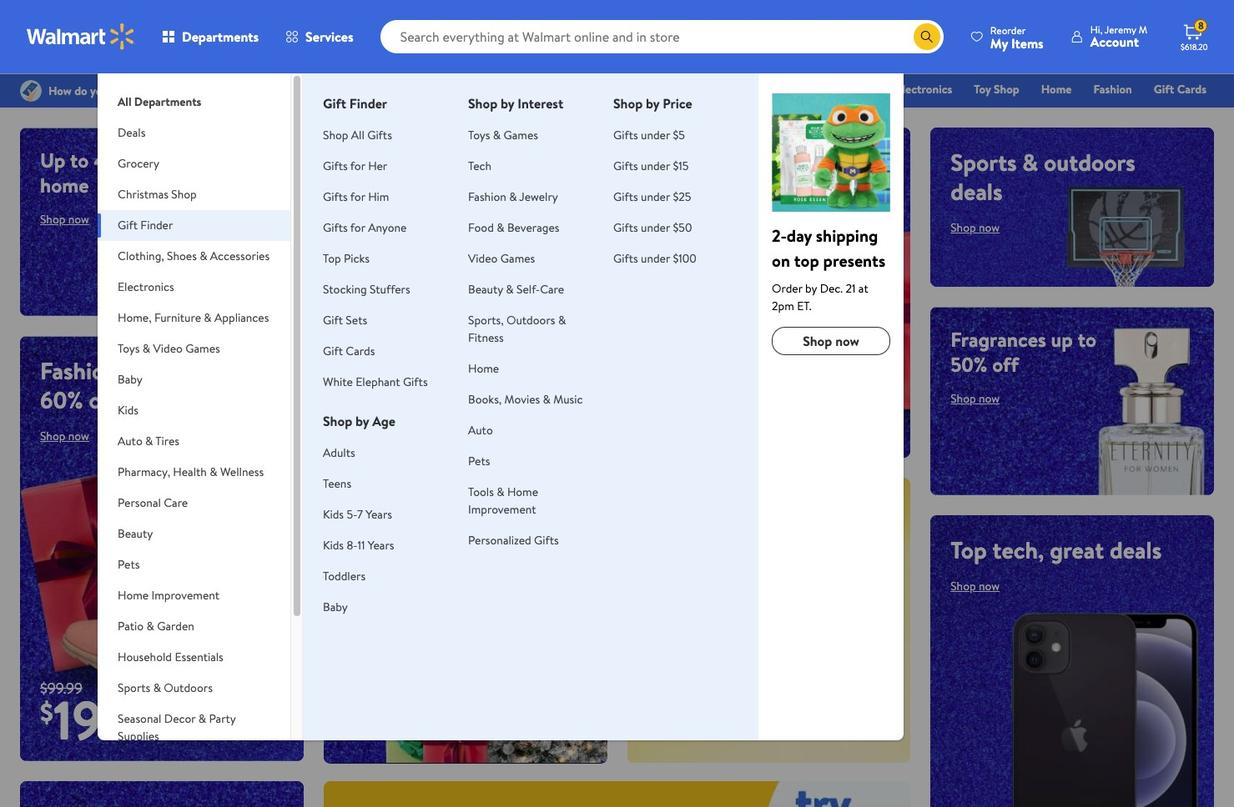 Task type: vqa. For each thing, say whether or not it's contained in the screenshot.
a associated with Add
no



Task type: locate. For each thing, give the bounding box(es) containing it.
1 vertical spatial pets
[[118, 557, 140, 573]]

1 horizontal spatial 50%
[[951, 351, 988, 379]]

grocery & essentials link
[[583, 80, 702, 98]]

& inside dropdown button
[[210, 464, 217, 481]]

0 vertical spatial care
[[540, 281, 564, 298]]

picks
[[344, 250, 370, 267]]

video games
[[468, 250, 535, 267]]

1 horizontal spatial outdoors
[[507, 312, 555, 329]]

up left 65%
[[647, 496, 677, 529]]

under
[[641, 127, 670, 144], [641, 158, 670, 174], [641, 189, 670, 205], [641, 219, 670, 236], [641, 250, 670, 267]]

$25
[[673, 189, 691, 205]]

toy shop
[[974, 81, 1020, 98]]

electronics down search icon
[[896, 81, 952, 98]]

gifts for gifts under $50
[[613, 219, 638, 236]]

5 under from the top
[[641, 250, 670, 267]]

1 vertical spatial improvement
[[151, 588, 220, 604]]

to inside "up to 50% off seasonal decor"
[[374, 496, 392, 525]]

adults
[[323, 445, 355, 461]]

now for up to 50% off seasonal decor
[[372, 561, 393, 578]]

0 vertical spatial improvement
[[468, 502, 536, 518]]

gift left "sets"
[[323, 312, 343, 329]]

now for fashion gifts up to 60% off
[[68, 428, 89, 445]]

games down home, furniture & appliances dropdown button
[[185, 340, 220, 357]]

gift cards registry
[[1015, 81, 1207, 121]]

fragrances up to 50% off
[[951, 326, 1097, 379]]

1 horizontal spatial up
[[344, 496, 369, 525]]

gifts under $50 link
[[613, 219, 692, 236]]

care up the sports, outdoors & fitness
[[540, 281, 564, 298]]

now down fragrances up to 50% off
[[979, 391, 1000, 407]]

beauty down 'personal'
[[118, 526, 153, 542]]

beauty inside dropdown button
[[118, 526, 153, 542]]

cards down "sets"
[[346, 343, 375, 360]]

video inside dropdown button
[[153, 340, 183, 357]]

0 horizontal spatial finder
[[141, 217, 173, 234]]

0 vertical spatial departments
[[182, 28, 259, 46]]

0 horizontal spatial 50%
[[397, 496, 434, 525]]

deals inside deals link
[[541, 81, 569, 98]]

0 vertical spatial gift cards link
[[1147, 80, 1214, 98]]

0 vertical spatial for
[[350, 158, 365, 174]]

gifts under $5
[[613, 127, 685, 144]]

by up et.
[[805, 280, 817, 297]]

tools
[[468, 484, 494, 501]]

gifts up the top picks
[[323, 219, 348, 236]]

fashion gifts up to 60% off
[[40, 355, 229, 416]]

0 vertical spatial deals
[[951, 175, 1003, 208]]

3 for from the top
[[350, 219, 365, 236]]

1 horizontal spatial improvement
[[468, 502, 536, 518]]

electronics for electronics link
[[896, 81, 952, 98]]

1 horizontal spatial top
[[951, 534, 987, 567]]

0 horizontal spatial christmas shop
[[118, 186, 197, 203]]

baby down 'toys & video games'
[[118, 371, 143, 388]]

99
[[103, 692, 129, 725]]

1 vertical spatial sports
[[118, 680, 150, 697]]

baby for baby dropdown button
[[118, 371, 143, 388]]

shop now for sports & outdoors deals
[[951, 219, 1000, 236]]

her
[[368, 158, 387, 174]]

home improvement button
[[98, 581, 290, 612]]

now down sports & outdoors deals
[[979, 219, 1000, 236]]

gifts down gifts under $50 link
[[613, 250, 638, 267]]

decor
[[164, 711, 196, 728]]

auto up pets link at bottom left
[[468, 422, 493, 439]]

baby link
[[323, 599, 348, 616]]

years right 11
[[368, 537, 394, 554]]

sports inside sports & outdoors deals
[[951, 146, 1017, 179]]

essentials inside "household essentials" dropdown button
[[175, 649, 223, 666]]

& left tires
[[145, 433, 153, 450]]

toddlers link
[[323, 568, 366, 585]]

& down registry
[[1023, 146, 1038, 179]]

& inside the tools & home improvement
[[497, 484, 505, 501]]

shop now link for sports & outdoors deals
[[951, 219, 1000, 236]]

home,
[[118, 310, 151, 326]]

2 for from the top
[[350, 189, 365, 205]]

sports, outdoors & fitness
[[468, 312, 566, 346]]

1 vertical spatial top
[[951, 534, 987, 567]]

all up 40%
[[118, 93, 131, 110]]

under for $100
[[641, 250, 670, 267]]

by left price
[[646, 94, 660, 113]]

0 vertical spatial grocery
[[591, 81, 631, 98]]

grocery inside grocery & essentials link
[[591, 81, 631, 98]]

0 vertical spatial cards
[[1177, 81, 1207, 98]]

finder for gift finder link
[[739, 81, 772, 98]]

grocery down deals "dropdown button"
[[118, 155, 159, 172]]

off inside up to 40% off home
[[137, 146, 164, 174]]

5-
[[347, 507, 357, 523]]

by inside 2-day shipping on top presents order by dec. 21 at 2pm et.
[[805, 280, 817, 297]]

deals for deals link
[[541, 81, 569, 98]]

departments inside dropdown button
[[182, 28, 259, 46]]

gift cards link down gift sets link
[[323, 343, 375, 360]]

toys & video games
[[118, 340, 220, 357]]

0 horizontal spatial toys
[[118, 340, 140, 357]]

gifts under $5 link
[[613, 127, 685, 144]]

deals inside deals "dropdown button"
[[118, 124, 146, 141]]

now down home
[[68, 211, 89, 228]]

shipping
[[816, 224, 878, 247]]

electronics down clothing,
[[118, 279, 174, 295]]

under left $50
[[641, 219, 670, 236]]

gifts up gifts under $15
[[613, 127, 638, 144]]

0 vertical spatial home link
[[1034, 80, 1079, 98]]

home link up books,
[[468, 361, 499, 377]]

gift cards
[[323, 343, 375, 360]]

gift finder inside dropdown button
[[118, 217, 173, 234]]

under for $15
[[641, 158, 670, 174]]

gifts up gifts for him
[[323, 158, 348, 174]]

up inside "up to 50% off seasonal decor"
[[344, 496, 369, 525]]

2pm
[[772, 298, 794, 315]]

books,
[[468, 391, 502, 408]]

gift finder for gift finder dropdown button
[[118, 217, 173, 234]]

top picks
[[323, 250, 370, 267]]

& right food
[[497, 219, 504, 236]]

under left $5
[[641, 127, 670, 144]]

under left $25
[[641, 189, 670, 205]]

1 horizontal spatial all
[[351, 127, 365, 144]]

4 under from the top
[[641, 219, 670, 236]]

1 vertical spatial christmas shop
[[118, 186, 197, 203]]

gift up clothing,
[[118, 217, 138, 234]]

deals for sports & outdoors deals
[[951, 175, 1003, 208]]

0 horizontal spatial auto
[[118, 433, 142, 450]]

beauty button
[[98, 519, 290, 550]]

toys & games
[[468, 127, 538, 144]]

0 vertical spatial pets
[[468, 453, 490, 470]]

& left price
[[634, 81, 642, 98]]

gifts down 'gifts for her' link
[[323, 189, 348, 205]]

0 horizontal spatial video
[[153, 340, 183, 357]]

0 vertical spatial top
[[323, 250, 341, 267]]

for for anyone
[[350, 219, 365, 236]]

games down shop by interest
[[504, 127, 538, 144]]

kids up auto & tires
[[118, 402, 139, 419]]

essentials inside grocery & essentials link
[[645, 81, 694, 98]]

by for price
[[646, 94, 660, 113]]

walmart image
[[27, 23, 135, 50]]

gifts right the personalized
[[534, 532, 559, 549]]

cards inside the gift cards registry
[[1177, 81, 1207, 98]]

grocery button
[[98, 149, 290, 179]]

all departments link
[[98, 73, 290, 118]]

gifts down gifts under $15
[[613, 189, 638, 205]]

0 horizontal spatial gift cards link
[[323, 343, 375, 360]]

1 vertical spatial all
[[351, 127, 365, 144]]

self-
[[517, 281, 540, 298]]

gift finder right price
[[716, 81, 772, 98]]

to for up to 65% off
[[682, 496, 704, 529]]

gift up walmart+ 'link'
[[1154, 81, 1174, 98]]

2 vertical spatial for
[[350, 219, 365, 236]]

up for up to 65% off
[[647, 496, 677, 529]]

1 under from the top
[[641, 127, 670, 144]]

shop all gifts link
[[323, 127, 392, 144]]

fashion inside fashion gifts up to 60% off
[[40, 355, 117, 387]]

0 horizontal spatial top
[[323, 250, 341, 267]]

kids left 8-
[[323, 537, 344, 554]]

sports for sports & outdoors
[[118, 680, 150, 697]]

1 vertical spatial toys
[[118, 340, 140, 357]]

christmas shop inside christmas shop dropdown button
[[118, 186, 197, 203]]

0 horizontal spatial cards
[[346, 343, 375, 360]]

et.
[[797, 298, 812, 315]]

home inside the tools & home improvement
[[507, 484, 538, 501]]

top
[[323, 250, 341, 267], [951, 534, 987, 567]]

finder up clothing,
[[141, 217, 173, 234]]

sports,
[[468, 312, 504, 329]]

1 vertical spatial fashion
[[468, 189, 506, 205]]

2 horizontal spatial up
[[647, 496, 677, 529]]

auto up pharmacy,
[[118, 433, 142, 450]]

now for fragrances up to 50% off
[[979, 391, 1000, 407]]

fashion left gifts
[[40, 355, 117, 387]]

on
[[772, 250, 790, 272]]

kids for kids
[[118, 402, 139, 419]]

1 vertical spatial care
[[164, 495, 188, 512]]

gift finder up clothing,
[[118, 217, 173, 234]]

finder up shop all gifts link
[[350, 94, 387, 113]]

essentials
[[645, 81, 694, 98], [175, 649, 223, 666]]

finder for gift finder dropdown button
[[141, 217, 173, 234]]

1 horizontal spatial deals
[[541, 81, 569, 98]]

0 horizontal spatial deals
[[118, 124, 146, 141]]

video down food
[[468, 250, 498, 267]]

my
[[990, 34, 1008, 52]]

by up toys & games
[[501, 94, 514, 113]]

fashion for fashion & jewelry
[[468, 189, 506, 205]]

kids left 5-
[[323, 507, 344, 523]]

sports & outdoors button
[[98, 673, 290, 704]]

1 vertical spatial cards
[[346, 343, 375, 360]]

sports inside dropdown button
[[118, 680, 150, 697]]

2 vertical spatial kids
[[323, 537, 344, 554]]

top for top picks
[[323, 250, 341, 267]]

1 horizontal spatial care
[[540, 281, 564, 298]]

gifts for gifts for her
[[323, 158, 348, 174]]

home up the patio
[[118, 588, 149, 604]]

kids inside kids dropdown button
[[118, 402, 139, 419]]

grocery right deals link
[[591, 81, 631, 98]]

beauty for beauty & self-care
[[468, 281, 503, 298]]

1 vertical spatial baby
[[323, 599, 348, 616]]

off
[[137, 146, 164, 174], [992, 351, 1019, 379], [89, 384, 120, 416], [439, 496, 465, 525], [757, 496, 788, 529]]

under for $25
[[641, 189, 670, 205]]

1 horizontal spatial beauty
[[468, 281, 503, 298]]

grocery for grocery
[[118, 155, 159, 172]]

beauty up "sports,"
[[468, 281, 503, 298]]

video
[[468, 250, 498, 267], [153, 340, 183, 357]]

1 horizontal spatial essentials
[[645, 81, 694, 98]]

1 horizontal spatial home link
[[1034, 80, 1079, 98]]

finder inside gift finder link
[[739, 81, 772, 98]]

baby down the toddlers link
[[323, 599, 348, 616]]

0 vertical spatial all
[[118, 93, 131, 110]]

1 horizontal spatial auto
[[468, 422, 493, 439]]

home up registry link
[[1041, 81, 1072, 98]]

1 vertical spatial essentials
[[175, 649, 223, 666]]

1 vertical spatial outdoors
[[164, 680, 213, 697]]

up inside fragrances up to 50% off
[[1051, 326, 1073, 354]]

pets inside dropdown button
[[118, 557, 140, 573]]

fashion up one debit at the top
[[1094, 81, 1132, 98]]

fashion up food
[[468, 189, 506, 205]]

improvement
[[468, 502, 536, 518], [151, 588, 220, 604]]

fashion & jewelry link
[[468, 189, 558, 205]]

games up the beauty & self-care link
[[501, 250, 535, 267]]

0 horizontal spatial fashion
[[40, 355, 117, 387]]

top left the tech,
[[951, 534, 987, 567]]

0 vertical spatial outdoors
[[507, 312, 555, 329]]

0 horizontal spatial care
[[164, 495, 188, 512]]

shop now for fragrances up to 50% off
[[951, 391, 1000, 407]]

grocery for grocery & essentials
[[591, 81, 631, 98]]

food
[[468, 219, 494, 236]]

auto inside 'dropdown button'
[[118, 433, 142, 450]]

home link up registry link
[[1034, 80, 1079, 98]]

0 horizontal spatial sports
[[118, 680, 150, 697]]

0 horizontal spatial gift finder
[[118, 217, 173, 234]]

0 horizontal spatial up
[[40, 146, 65, 174]]

christmas for christmas shop link
[[794, 81, 846, 98]]

anyone
[[368, 219, 407, 236]]

for left him
[[350, 189, 365, 205]]

$15
[[673, 158, 689, 174]]

& left self- on the left top of the page
[[506, 281, 514, 298]]

65%
[[710, 496, 751, 529]]

0 horizontal spatial outdoors
[[164, 680, 213, 697]]

improvement down the pets dropdown button
[[151, 588, 220, 604]]

gifts down gifts under $25 link
[[613, 219, 638, 236]]

electronics
[[896, 81, 952, 98], [118, 279, 174, 295]]

gift inside dropdown button
[[118, 217, 138, 234]]

personal care button
[[98, 488, 290, 519]]

off inside fragrances up to 50% off
[[992, 351, 1019, 379]]

1 horizontal spatial baby
[[323, 599, 348, 616]]

off for up to 50% off seasonal decor
[[439, 496, 465, 525]]

deals inside sports & outdoors deals
[[951, 175, 1003, 208]]

white elephant gifts link
[[323, 374, 428, 391]]

gifts for gifts for him
[[323, 189, 348, 205]]

1 vertical spatial video
[[153, 340, 183, 357]]

0 vertical spatial toys
[[468, 127, 490, 144]]

to for up to 40% off home
[[70, 146, 89, 174]]

tires
[[156, 433, 179, 450]]

1 horizontal spatial pets
[[468, 453, 490, 470]]

top left the picks
[[323, 250, 341, 267]]

0 vertical spatial years
[[366, 507, 392, 523]]

up inside up to 40% off home
[[40, 146, 65, 174]]

0 horizontal spatial christmas
[[118, 186, 169, 203]]

0 vertical spatial beauty
[[468, 281, 503, 298]]

was dollar $99.99, now dollar 19.99 group
[[20, 678, 129, 762]]

christmas shop inside christmas shop link
[[794, 81, 874, 98]]

1 vertical spatial for
[[350, 189, 365, 205]]

gift up shop all gifts
[[323, 94, 346, 113]]

for
[[350, 158, 365, 174], [350, 189, 365, 205], [350, 219, 365, 236]]

finder inside gift finder dropdown button
[[141, 217, 173, 234]]

1 horizontal spatial toys
[[468, 127, 490, 144]]

0 vertical spatial christmas shop
[[794, 81, 874, 98]]

gift finder up shop all gifts link
[[323, 94, 387, 113]]

white elephant gifts
[[323, 374, 428, 391]]

1 vertical spatial deals
[[118, 124, 146, 141]]

0 vertical spatial christmas
[[794, 81, 846, 98]]

auto for auto & tires
[[118, 433, 142, 450]]

1 horizontal spatial gift finder
[[323, 94, 387, 113]]

departments button
[[149, 17, 272, 57]]

0 horizontal spatial electronics
[[118, 279, 174, 295]]

1 horizontal spatial video
[[468, 250, 498, 267]]

fashion for fashion gifts up to 60% off
[[40, 355, 117, 387]]

kids 5-7 years link
[[323, 507, 392, 523]]

gifts under $100 link
[[613, 250, 697, 267]]

1 vertical spatial departments
[[134, 93, 201, 110]]

pets down auto link
[[468, 453, 490, 470]]

baby inside dropdown button
[[118, 371, 143, 388]]

fragrances
[[951, 326, 1046, 354]]

all up gifts for her
[[351, 127, 365, 144]]

now for sports & outdoors deals
[[979, 219, 1000, 236]]

to for up to 50% off seasonal decor
[[374, 496, 392, 525]]

0 vertical spatial fashion
[[1094, 81, 1132, 98]]

1 vertical spatial electronics
[[118, 279, 174, 295]]

0 vertical spatial 50%
[[951, 351, 988, 379]]

for left anyone
[[350, 219, 365, 236]]

8
[[1198, 19, 1204, 33]]

& left music
[[543, 391, 551, 408]]

toys down "home,"
[[118, 340, 140, 357]]

gifts up her
[[367, 127, 392, 144]]

electronics link
[[888, 80, 960, 98]]

sports down registry
[[951, 146, 1017, 179]]

up right the fragrances
[[1051, 326, 1073, 354]]

2 vertical spatial fashion
[[40, 355, 117, 387]]

3 under from the top
[[641, 189, 670, 205]]

50% inside fragrances up to 50% off
[[951, 351, 988, 379]]

1 vertical spatial deals
[[1110, 534, 1162, 567]]

by for interest
[[501, 94, 514, 113]]

0 vertical spatial electronics
[[896, 81, 952, 98]]

0 horizontal spatial pets
[[118, 557, 140, 573]]

personalized gifts link
[[468, 532, 559, 549]]

gifts under $15 link
[[613, 158, 689, 174]]

toys up tech
[[468, 127, 490, 144]]

shop now link for fragrances up to 50% off
[[951, 391, 1000, 407]]

to inside up to 40% off home
[[70, 146, 89, 174]]

& inside the sports, outdoors & fitness
[[558, 312, 566, 329]]

teens link
[[323, 476, 351, 492]]

m
[[1139, 23, 1147, 37]]

$99.99 $ 19 99
[[40, 678, 129, 758]]

outdoors down "household essentials" dropdown button at the left bottom of the page
[[164, 680, 213, 697]]

toys & video games button
[[98, 334, 290, 365]]

years right 7
[[366, 507, 392, 523]]

now down kids 8-11 years
[[372, 561, 393, 578]]

up left 40%
[[40, 146, 65, 174]]

1 horizontal spatial cards
[[1177, 81, 1207, 98]]

1 horizontal spatial grocery
[[591, 81, 631, 98]]

& right furniture on the top left of page
[[204, 310, 212, 326]]

off inside "up to 50% off seasonal decor"
[[439, 496, 465, 525]]

1 vertical spatial 50%
[[397, 496, 434, 525]]

0 horizontal spatial essentials
[[175, 649, 223, 666]]

beauty
[[468, 281, 503, 298], [118, 526, 153, 542]]

pets button
[[98, 550, 290, 581]]

shop now for fashion gifts up to 60% off
[[40, 428, 89, 445]]

now for top tech, great deals
[[979, 578, 1000, 595]]

1 vertical spatial grocery
[[118, 155, 159, 172]]

under left $100
[[641, 250, 670, 267]]

sports
[[951, 146, 1017, 179], [118, 680, 150, 697]]

by left age
[[356, 412, 369, 431]]

grocery inside the grocery dropdown button
[[118, 155, 159, 172]]

deals
[[541, 81, 569, 98], [118, 124, 146, 141]]

60%
[[40, 384, 83, 416]]

electronics inside dropdown button
[[118, 279, 174, 295]]

0 vertical spatial baby
[[118, 371, 143, 388]]

christmas right gift finder link
[[794, 81, 846, 98]]

shop inside dropdown button
[[171, 186, 197, 203]]

2 under from the top
[[641, 158, 670, 174]]

departments up the all departments link
[[182, 28, 259, 46]]

christmas inside dropdown button
[[118, 186, 169, 203]]

0 horizontal spatial grocery
[[118, 155, 159, 172]]

deals button
[[98, 118, 290, 149]]

top picks link
[[323, 250, 370, 267]]

toys inside dropdown button
[[118, 340, 140, 357]]

up for up to 40% off home
[[40, 146, 65, 174]]

0 vertical spatial video
[[468, 250, 498, 267]]

christmas shop link
[[787, 80, 882, 98]]

& left party
[[198, 711, 206, 728]]

gift inside the gift cards registry
[[1154, 81, 1174, 98]]

1 horizontal spatial sports
[[951, 146, 1017, 179]]

shop now link for up to 50% off seasonal decor
[[344, 561, 393, 578]]

1 for from the top
[[350, 158, 365, 174]]

& down shop by interest
[[493, 127, 501, 144]]

improvement down tools
[[468, 502, 536, 518]]

2 horizontal spatial fashion
[[1094, 81, 1132, 98]]

sports up seasonal
[[118, 680, 150, 697]]

1 horizontal spatial christmas shop
[[794, 81, 874, 98]]

1 horizontal spatial deals
[[1110, 534, 1162, 567]]

up up kids dropdown button
[[176, 355, 201, 387]]

0 horizontal spatial baby
[[118, 371, 143, 388]]

hi, jeremy m account
[[1091, 23, 1147, 51]]

& down the beauty & self-care link
[[558, 312, 566, 329]]

baby for baby link
[[323, 599, 348, 616]]

0 vertical spatial sports
[[951, 146, 1017, 179]]

now down 60%
[[68, 428, 89, 445]]

under left $15
[[641, 158, 670, 174]]

0 vertical spatial essentials
[[645, 81, 694, 98]]

toys
[[468, 127, 490, 144], [118, 340, 140, 357]]

now down 21
[[835, 332, 860, 351]]

electronics button
[[98, 272, 290, 303]]

toys for toys & games
[[468, 127, 490, 144]]

1 vertical spatial beauty
[[118, 526, 153, 542]]

gifts for gifts under $15
[[613, 158, 638, 174]]



Task type: describe. For each thing, give the bounding box(es) containing it.
reorder
[[990, 23, 1026, 37]]

pets for pets link at bottom left
[[468, 453, 490, 470]]

gift finder button
[[98, 210, 290, 241]]

for for her
[[350, 158, 365, 174]]

up for up to 50% off seasonal decor
[[344, 496, 369, 525]]

toddlers
[[323, 568, 366, 585]]

home up books,
[[468, 361, 499, 377]]

outdoors inside the sports, outdoors & fitness
[[507, 312, 555, 329]]

gifts for gifts for anyone
[[323, 219, 348, 236]]

gifts for her
[[323, 158, 387, 174]]

gifts for gifts under $100
[[613, 250, 638, 267]]

seasonal decor & party supplies button
[[98, 704, 290, 753]]

gift sets
[[323, 312, 367, 329]]

1 vertical spatial gift cards link
[[323, 343, 375, 360]]

registry link
[[1007, 103, 1065, 122]]

shop now link for up to 40% off home
[[40, 211, 89, 228]]

search icon image
[[920, 30, 934, 43]]

beauty & self-care link
[[468, 281, 564, 298]]

shop now for up to 50% off seasonal decor
[[344, 561, 393, 578]]

1 vertical spatial games
[[501, 250, 535, 267]]

one debit
[[1079, 104, 1135, 121]]

off inside fashion gifts up to 60% off
[[89, 384, 120, 416]]

pets for the pets dropdown button
[[118, 557, 140, 573]]

toy shop link
[[967, 80, 1027, 98]]

tech
[[468, 158, 492, 174]]

games inside dropdown button
[[185, 340, 220, 357]]

clothing, shoes & accessories button
[[98, 241, 290, 272]]

supplies
[[118, 729, 159, 745]]

& inside sports & outdoors deals
[[1023, 146, 1038, 179]]

cards for gift cards
[[346, 343, 375, 360]]

0 horizontal spatial all
[[118, 93, 131, 110]]

8 $618.20
[[1181, 19, 1208, 53]]

& inside seasonal decor & party supplies
[[198, 711, 206, 728]]

& down "home,"
[[143, 340, 150, 357]]

to inside fragrances up to 50% off
[[1078, 326, 1097, 354]]

account
[[1091, 33, 1139, 51]]

household essentials button
[[98, 643, 290, 673]]

7
[[357, 507, 363, 523]]

sports & outdoors deals
[[951, 146, 1136, 208]]

top for top tech, great deals
[[951, 534, 987, 567]]

fitness
[[468, 330, 504, 346]]

movies
[[504, 391, 540, 408]]

shop now for up to 40% off home
[[40, 211, 89, 228]]

clothing,
[[118, 248, 164, 265]]

seasonal
[[344, 521, 417, 550]]

home, furniture & appliances
[[118, 310, 269, 326]]

hi,
[[1091, 23, 1103, 37]]

personal care
[[118, 495, 188, 512]]

all departments
[[118, 93, 201, 110]]

off for up to 40% off home
[[137, 146, 164, 174]]

0 vertical spatial games
[[504, 127, 538, 144]]

Search search field
[[380, 20, 944, 53]]

beauty for beauty
[[118, 526, 153, 542]]

seasonal decor & party supplies
[[118, 711, 236, 745]]

50% inside "up to 50% off seasonal decor"
[[397, 496, 434, 525]]

gifts under $15
[[613, 158, 689, 174]]

shop now for top tech, great deals
[[951, 578, 1000, 595]]

accessories
[[210, 248, 270, 265]]

gift sets link
[[323, 312, 367, 329]]

now right age
[[400, 407, 427, 428]]

& left jewelry
[[509, 189, 517, 205]]

kids 5-7 years
[[323, 507, 392, 523]]

shoes
[[167, 248, 197, 265]]

auto for auto link
[[468, 422, 493, 439]]

years for kids 8-11 years
[[368, 537, 394, 554]]

19
[[53, 683, 102, 758]]

gift finder for gift finder link
[[716, 81, 772, 98]]

deals for top tech, great deals
[[1110, 534, 1162, 567]]

top tech, great deals
[[951, 534, 1162, 567]]

1 horizontal spatial gift cards link
[[1147, 80, 1214, 98]]

up inside fashion gifts up to 60% off
[[176, 355, 201, 387]]

kids for kids 8-11 years
[[323, 537, 344, 554]]

kids for kids 5-7 years
[[323, 507, 344, 523]]

gifts right elephant
[[403, 374, 428, 391]]

stocking stuffers
[[323, 281, 410, 298]]

outdoors
[[1044, 146, 1136, 179]]

him
[[368, 189, 389, 205]]

stocking stuffers link
[[323, 281, 410, 298]]

$
[[40, 694, 53, 731]]

& down household
[[153, 680, 161, 697]]

interest
[[518, 94, 563, 113]]

gifts under $100
[[613, 250, 697, 267]]

Walmart Site-Wide search field
[[380, 20, 944, 53]]

& right shoes
[[200, 248, 207, 265]]

improvement inside dropdown button
[[151, 588, 220, 604]]

home improvement
[[118, 588, 220, 604]]

furniture
[[154, 310, 201, 326]]

to inside fashion gifts up to 60% off
[[207, 355, 229, 387]]

up to 50% off seasonal decor
[[344, 496, 472, 550]]

dec.
[[820, 280, 843, 297]]

gifts for him link
[[323, 189, 389, 205]]

gift finder image
[[772, 93, 890, 212]]

by for age
[[356, 412, 369, 431]]

outdoors inside dropdown button
[[164, 680, 213, 697]]

1 vertical spatial home link
[[468, 361, 499, 377]]

christmas shop for christmas shop dropdown button
[[118, 186, 197, 203]]

2-day shipping on top presents order by dec. 21 at 2pm et.
[[772, 224, 886, 315]]

under for $50
[[641, 219, 670, 236]]

gifts under $50
[[613, 219, 692, 236]]

$100
[[673, 250, 697, 267]]

improvement inside the tools & home improvement
[[468, 502, 536, 518]]

toy
[[974, 81, 991, 98]]

home inside dropdown button
[[118, 588, 149, 604]]

jewelry
[[519, 189, 558, 205]]

tools & home improvement
[[468, 484, 538, 518]]

shop now link for top tech, great deals
[[951, 578, 1000, 595]]

cards for gift cards registry
[[1177, 81, 1207, 98]]

beverages
[[507, 219, 559, 236]]

gifts
[[123, 355, 170, 387]]

registry
[[1015, 104, 1057, 121]]

8-
[[347, 537, 358, 554]]

2-
[[772, 224, 787, 247]]

toys for toys & video games
[[118, 340, 140, 357]]

care inside dropdown button
[[164, 495, 188, 512]]

gifts for anyone link
[[323, 219, 407, 236]]

gifts for her link
[[323, 158, 387, 174]]

food & beverages link
[[468, 219, 559, 236]]

under for $5
[[641, 127, 670, 144]]

deals for deals "dropdown button"
[[118, 124, 146, 141]]

grocery & essentials
[[591, 81, 694, 98]]

shop now link for fashion gifts up to 60% off
[[40, 428, 89, 445]]

great
[[1050, 534, 1104, 567]]

tools & home improvement link
[[468, 484, 538, 518]]

christmas for christmas shop dropdown button
[[118, 186, 169, 203]]

1 horizontal spatial finder
[[350, 94, 387, 113]]

gift right price
[[716, 81, 737, 98]]

video games link
[[468, 250, 535, 267]]

order
[[772, 280, 803, 297]]

christmas shop for christmas shop link
[[794, 81, 874, 98]]

gift up white
[[323, 343, 343, 360]]

years for kids 5-7 years
[[366, 507, 392, 523]]

walmart+
[[1157, 104, 1207, 121]]

now for up to 40% off home
[[68, 211, 89, 228]]

sports for sports & outdoors deals
[[951, 146, 1017, 179]]

fashion for fashion
[[1094, 81, 1132, 98]]

electronics for electronics dropdown button on the top
[[118, 279, 174, 295]]

household essentials
[[118, 649, 223, 666]]

gifts for gifts under $5
[[613, 127, 638, 144]]

presents
[[823, 250, 886, 272]]

gifts for gifts under $25
[[613, 189, 638, 205]]

one
[[1079, 104, 1104, 121]]

services button
[[272, 17, 367, 57]]

clothing, shoes & accessories
[[118, 248, 270, 265]]

day
[[787, 224, 812, 247]]

for for him
[[350, 189, 365, 205]]

decor
[[422, 521, 472, 550]]

personalized gifts
[[468, 532, 559, 549]]

sports, outdoors & fitness link
[[468, 312, 566, 346]]

& inside 'dropdown button'
[[145, 433, 153, 450]]

music
[[553, 391, 583, 408]]

books, movies & music link
[[468, 391, 583, 408]]

patio & garden button
[[98, 612, 290, 643]]

& right the patio
[[146, 618, 154, 635]]

off for up to 65% off
[[757, 496, 788, 529]]

one debit link
[[1071, 103, 1143, 122]]



